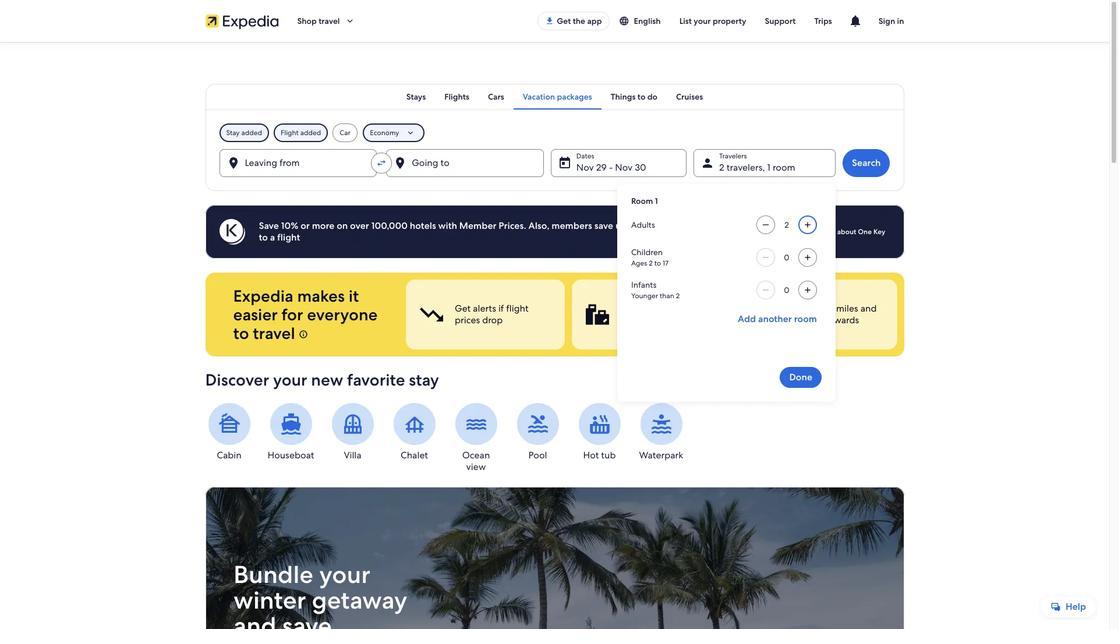 Task type: vqa. For each thing, say whether or not it's contained in the screenshot.
main content
no



Task type: describe. For each thing, give the bounding box(es) containing it.
waterpark
[[639, 449, 684, 461]]

on
[[337, 220, 348, 232]]

bundle your winter getaway and save
[[233, 559, 407, 629]]

sign in
[[879, 16, 905, 26]]

expedia makes it easier for everyone to travel
[[233, 285, 378, 344]]

1 inside dropdown button
[[768, 161, 771, 174]]

2 nov from the left
[[615, 161, 633, 174]]

2 inside the "infants younger than 2"
[[676, 291, 680, 301]]

with
[[438, 220, 457, 232]]

1 horizontal spatial one
[[858, 227, 872, 237]]

stay
[[226, 128, 240, 138]]

discover
[[205, 369, 269, 390]]

easier
[[233, 304, 278, 325]]

small image
[[619, 16, 630, 26]]

2 travelers, 1 room button
[[694, 149, 836, 177]]

alerts
[[473, 302, 496, 315]]

getaway
[[312, 584, 407, 617]]

ocean view
[[462, 449, 490, 473]]

ocean
[[462, 449, 490, 461]]

add
[[738, 313, 756, 325]]

everyone
[[307, 304, 378, 325]]

1 horizontal spatial a
[[725, 220, 730, 232]]

flight inside save 10% or more on over 100,000 hotels with member prices. also, members save up to 30% when you add a hotel to a flight
[[277, 231, 300, 244]]

more
[[312, 220, 335, 232]]

packages
[[557, 91, 592, 102]]

when
[[662, 220, 686, 232]]

tab list inside bundle your winter getaway and save main content
[[205, 84, 905, 110]]

infants younger than 2
[[632, 280, 680, 301]]

travel inside expedia makes it easier for everyone to travel
[[253, 323, 295, 344]]

learn about one key
[[818, 227, 886, 237]]

if
[[498, 302, 504, 315]]

3 out of 3 element
[[738, 280, 898, 350]]

things
[[611, 91, 636, 102]]

english button
[[610, 10, 670, 31]]

one inside earn airline miles and one key rewards
[[787, 314, 806, 326]]

to left 10% at left top
[[259, 231, 268, 244]]

trailing image
[[345, 16, 355, 26]]

+
[[678, 302, 684, 315]]

do
[[648, 91, 658, 102]]

villa
[[344, 449, 362, 461]]

pool button
[[514, 403, 562, 461]]

stay
[[409, 369, 439, 390]]

and inside bundle your winter getaway and save
[[233, 610, 276, 629]]

ages
[[632, 259, 647, 268]]

cabin
[[217, 449, 242, 461]]

drop
[[482, 314, 503, 326]]

to inside expedia makes it easier for everyone to travel
[[233, 323, 249, 344]]

cabin button
[[205, 403, 253, 461]]

and inside earn airline miles and one key rewards
[[861, 302, 877, 315]]

travelers,
[[727, 161, 765, 174]]

save for bundle flight + hotel to save
[[621, 314, 640, 326]]

for
[[282, 304, 303, 325]]

flight inside the get alerts if flight prices drop
[[506, 302, 529, 315]]

shop travel
[[297, 16, 340, 26]]

houseboat
[[268, 449, 314, 461]]

the
[[573, 16, 586, 26]]

30%
[[641, 220, 660, 232]]

room 1
[[632, 196, 658, 206]]

key inside earn airline miles and one key rewards
[[808, 314, 823, 326]]

xsmall image
[[299, 330, 308, 339]]

rewards
[[826, 314, 859, 326]]

room
[[632, 196, 653, 206]]

villa button
[[329, 403, 377, 461]]

things to do link
[[602, 84, 667, 110]]

vacation
[[523, 91, 555, 102]]

airline
[[808, 302, 834, 315]]

bundle for bundle flight + hotel to save
[[621, 302, 651, 315]]

communication center icon image
[[849, 14, 863, 28]]

your for list
[[694, 16, 711, 26]]

to right up
[[629, 220, 638, 232]]

support
[[765, 16, 796, 26]]

miles
[[836, 302, 858, 315]]

shop
[[297, 16, 317, 26]]

english
[[634, 16, 661, 26]]

17
[[663, 259, 669, 268]]

search
[[852, 157, 881, 169]]

list your property
[[680, 16, 747, 26]]

-
[[609, 161, 613, 174]]

1 out of 3 element
[[406, 280, 565, 350]]

earn airline miles and one key rewards
[[787, 302, 877, 326]]

shop travel button
[[288, 7, 364, 35]]

get the app
[[557, 16, 602, 26]]

save
[[259, 220, 279, 232]]

app
[[588, 16, 602, 26]]

prices.
[[499, 220, 527, 232]]

added for stay added
[[241, 128, 262, 138]]

houseboat button
[[267, 403, 315, 461]]

economy
[[370, 128, 399, 138]]

2 inside dropdown button
[[720, 161, 725, 174]]

chalet
[[401, 449, 428, 461]]

list your property link
[[670, 10, 756, 31]]

list
[[680, 16, 692, 26]]



Task type: locate. For each thing, give the bounding box(es) containing it.
a left 10% at left top
[[270, 231, 275, 244]]

1 vertical spatial travel
[[253, 323, 295, 344]]

nov right -
[[615, 161, 633, 174]]

it
[[349, 285, 359, 306]]

hotels
[[410, 220, 436, 232]]

vacation packages link
[[514, 84, 602, 110]]

room inside dropdown button
[[773, 161, 796, 174]]

1
[[768, 161, 771, 174], [655, 196, 658, 206]]

stay added
[[226, 128, 262, 138]]

members
[[552, 220, 592, 232]]

earn
[[787, 302, 806, 315]]

new
[[311, 369, 343, 390]]

to
[[638, 91, 646, 102], [629, 220, 638, 232], [259, 231, 268, 244], [655, 259, 661, 268], [710, 302, 719, 315], [233, 323, 249, 344]]

learn about one key link
[[814, 223, 891, 241]]

0 horizontal spatial travel
[[253, 323, 295, 344]]

sign in button
[[870, 7, 914, 35]]

or
[[301, 220, 310, 232]]

1 right room on the top right of the page
[[655, 196, 658, 206]]

2 right "ages"
[[649, 259, 653, 268]]

get inside the get alerts if flight prices drop
[[455, 302, 471, 315]]

tab list
[[205, 84, 905, 110]]

expedia
[[233, 285, 294, 306]]

0 vertical spatial 2
[[720, 161, 725, 174]]

infants
[[632, 280, 657, 290]]

search button
[[843, 149, 891, 177]]

flight
[[281, 128, 299, 138]]

1 horizontal spatial and
[[861, 302, 877, 315]]

0 horizontal spatial flight
[[277, 231, 300, 244]]

0 vertical spatial your
[[694, 16, 711, 26]]

1 horizontal spatial key
[[874, 227, 886, 237]]

flight added
[[281, 128, 321, 138]]

stays
[[407, 91, 426, 102]]

economy button
[[363, 124, 425, 142]]

get for get alerts if flight prices drop
[[455, 302, 471, 315]]

0 horizontal spatial a
[[270, 231, 275, 244]]

cruises
[[676, 91, 703, 102]]

trips
[[815, 16, 832, 26]]

your
[[694, 16, 711, 26], [273, 369, 307, 390], [319, 559, 370, 591]]

save for bundle your winter getaway and save
[[282, 610, 332, 629]]

0 vertical spatial bundle
[[621, 302, 651, 315]]

your for bundle
[[319, 559, 370, 591]]

1 vertical spatial 1
[[655, 196, 658, 206]]

2
[[720, 161, 725, 174], [649, 259, 653, 268], [676, 291, 680, 301]]

flight down than at top
[[653, 302, 676, 315]]

1 horizontal spatial nov
[[615, 161, 633, 174]]

travel left xsmall icon in the bottom left of the page
[[253, 323, 295, 344]]

add another room
[[738, 313, 817, 325]]

flight left 'or'
[[277, 231, 300, 244]]

a right add
[[725, 220, 730, 232]]

your inside bundle your winter getaway and save
[[319, 559, 370, 591]]

2 horizontal spatial save
[[621, 314, 640, 326]]

ocean view button
[[452, 403, 500, 473]]

done
[[790, 371, 813, 383]]

done button
[[780, 367, 822, 388]]

10%
[[281, 220, 298, 232]]

0 horizontal spatial nov
[[577, 161, 594, 174]]

learn
[[818, 227, 836, 237]]

1 vertical spatial room
[[795, 313, 817, 325]]

cars
[[488, 91, 504, 102]]

about
[[838, 227, 857, 237]]

2 horizontal spatial your
[[694, 16, 711, 26]]

0 vertical spatial 1
[[768, 161, 771, 174]]

travel sale activities deals image
[[205, 487, 905, 629]]

travel inside dropdown button
[[319, 16, 340, 26]]

hotel right +
[[686, 302, 708, 315]]

also,
[[529, 220, 550, 232]]

bundle inside bundle your winter getaway and save
[[233, 559, 313, 591]]

100,000
[[372, 220, 408, 232]]

get for get the app
[[557, 16, 571, 26]]

0 vertical spatial hotel
[[732, 220, 755, 232]]

0 vertical spatial one
[[858, 227, 872, 237]]

1 added from the left
[[241, 128, 262, 138]]

over
[[350, 220, 369, 232]]

add another room button
[[733, 309, 822, 330]]

you
[[688, 220, 704, 232]]

flights link
[[435, 84, 479, 110]]

sign
[[879, 16, 896, 26]]

tub
[[601, 449, 616, 461]]

cars link
[[479, 84, 514, 110]]

hot
[[584, 449, 599, 461]]

winter
[[233, 584, 306, 617]]

car
[[340, 128, 351, 138]]

nov left "29"
[[577, 161, 594, 174]]

0 horizontal spatial 2
[[649, 259, 653, 268]]

to inside tab list
[[638, 91, 646, 102]]

0 horizontal spatial your
[[273, 369, 307, 390]]

waterpark button
[[638, 403, 685, 461]]

0 horizontal spatial hotel
[[686, 302, 708, 315]]

pool
[[529, 449, 547, 461]]

hotel inside save 10% or more on over 100,000 hotels with member prices. also, members save up to 30% when you add a hotel to a flight
[[732, 220, 755, 232]]

travel left "trailing" image
[[319, 16, 340, 26]]

added right the stay
[[241, 128, 262, 138]]

download the app button image
[[545, 16, 555, 26]]

save inside save 10% or more on over 100,000 hotels with member prices. also, members save up to 30% when you add a hotel to a flight
[[595, 220, 614, 232]]

added right flight
[[300, 128, 321, 138]]

favorite
[[347, 369, 405, 390]]

1 vertical spatial key
[[808, 314, 823, 326]]

added
[[241, 128, 262, 138], [300, 128, 321, 138]]

1 horizontal spatial your
[[319, 559, 370, 591]]

1 vertical spatial bundle
[[233, 559, 313, 591]]

2 out of 3 element
[[572, 280, 731, 350]]

2 added from the left
[[300, 128, 321, 138]]

chalet button
[[391, 403, 438, 461]]

0 horizontal spatial bundle
[[233, 559, 313, 591]]

your for discover
[[273, 369, 307, 390]]

1 horizontal spatial 1
[[768, 161, 771, 174]]

2 vertical spatial save
[[282, 610, 332, 629]]

property
[[713, 16, 747, 26]]

0 vertical spatial and
[[861, 302, 877, 315]]

0 horizontal spatial 1
[[655, 196, 658, 206]]

1 right travelers, on the top of the page
[[768, 161, 771, 174]]

0 horizontal spatial one
[[787, 314, 806, 326]]

children ages 2 to 17
[[632, 247, 669, 268]]

1 vertical spatial hotel
[[686, 302, 708, 315]]

0 vertical spatial save
[[595, 220, 614, 232]]

discover your new favorite stay
[[205, 369, 439, 390]]

1 vertical spatial your
[[273, 369, 307, 390]]

1 horizontal spatial flight
[[506, 302, 529, 315]]

2 horizontal spatial 2
[[720, 161, 725, 174]]

1 nov from the left
[[577, 161, 594, 174]]

get alerts if flight prices drop
[[455, 302, 529, 326]]

1 vertical spatial and
[[233, 610, 276, 629]]

get the app link
[[538, 12, 610, 30]]

1 vertical spatial save
[[621, 314, 640, 326]]

1 vertical spatial 2
[[649, 259, 653, 268]]

flights
[[445, 91, 470, 102]]

2 vertical spatial 2
[[676, 291, 680, 301]]

get left alerts
[[455, 302, 471, 315]]

2 left travelers, on the top of the page
[[720, 161, 725, 174]]

key right earn
[[808, 314, 823, 326]]

0 horizontal spatial and
[[233, 610, 276, 629]]

30
[[635, 161, 647, 174]]

hotel inside bundle flight + hotel to save
[[686, 302, 708, 315]]

adults
[[632, 220, 655, 230]]

2 vertical spatial your
[[319, 559, 370, 591]]

0 vertical spatial room
[[773, 161, 796, 174]]

up
[[616, 220, 627, 232]]

to left do
[[638, 91, 646, 102]]

stays link
[[397, 84, 435, 110]]

room inside button
[[795, 313, 817, 325]]

2 horizontal spatial flight
[[653, 302, 676, 315]]

0 vertical spatial key
[[874, 227, 886, 237]]

vacation packages
[[523, 91, 592, 102]]

to left 17
[[655, 259, 661, 268]]

0 vertical spatial get
[[557, 16, 571, 26]]

0 horizontal spatial save
[[282, 610, 332, 629]]

1 horizontal spatial save
[[595, 220, 614, 232]]

1 vertical spatial one
[[787, 314, 806, 326]]

2 travelers, 1 room
[[720, 161, 796, 174]]

bundle for bundle your winter getaway and save
[[233, 559, 313, 591]]

0 horizontal spatial key
[[808, 314, 823, 326]]

1 horizontal spatial added
[[300, 128, 321, 138]]

0 vertical spatial travel
[[319, 16, 340, 26]]

2 inside children ages 2 to 17
[[649, 259, 653, 268]]

1 horizontal spatial travel
[[319, 16, 340, 26]]

than
[[660, 291, 675, 301]]

get right the download the app button icon
[[557, 16, 571, 26]]

save inside bundle flight + hotel to save
[[621, 314, 640, 326]]

younger
[[632, 291, 658, 301]]

bundle inside bundle flight + hotel to save
[[621, 302, 651, 315]]

1 horizontal spatial get
[[557, 16, 571, 26]]

1 horizontal spatial hotel
[[732, 220, 755, 232]]

one
[[858, 227, 872, 237], [787, 314, 806, 326]]

0 horizontal spatial added
[[241, 128, 262, 138]]

added for flight added
[[300, 128, 321, 138]]

1 vertical spatial get
[[455, 302, 471, 315]]

a
[[725, 220, 730, 232], [270, 231, 275, 244]]

save 10% or more on over 100,000 hotels with member prices. also, members save up to 30% when you add a hotel to a flight
[[259, 220, 755, 244]]

1 horizontal spatial 2
[[676, 291, 680, 301]]

expedia logo image
[[205, 13, 279, 29]]

bundle flight + hotel to save
[[621, 302, 719, 326]]

flight
[[277, 231, 300, 244], [506, 302, 529, 315], [653, 302, 676, 315]]

1 horizontal spatial bundle
[[621, 302, 651, 315]]

hotel right add
[[732, 220, 755, 232]]

swap origin and destination values image
[[376, 158, 387, 168]]

bundle your winter getaway and save main content
[[0, 42, 1110, 629]]

0 horizontal spatial get
[[455, 302, 471, 315]]

to inside bundle flight + hotel to save
[[710, 302, 719, 315]]

to inside children ages 2 to 17
[[655, 259, 661, 268]]

flight right if
[[506, 302, 529, 315]]

in
[[898, 16, 905, 26]]

tab list containing stays
[[205, 84, 905, 110]]

flight inside bundle flight + hotel to save
[[653, 302, 676, 315]]

2 right than at top
[[676, 291, 680, 301]]

hot tub
[[584, 449, 616, 461]]

get
[[557, 16, 571, 26], [455, 302, 471, 315]]

prices
[[455, 314, 480, 326]]

to down expedia
[[233, 323, 249, 344]]

key right about
[[874, 227, 886, 237]]

save inside bundle your winter getaway and save
[[282, 610, 332, 629]]

to right +
[[710, 302, 719, 315]]

nov
[[577, 161, 594, 174], [615, 161, 633, 174]]

makes
[[297, 285, 345, 306]]



